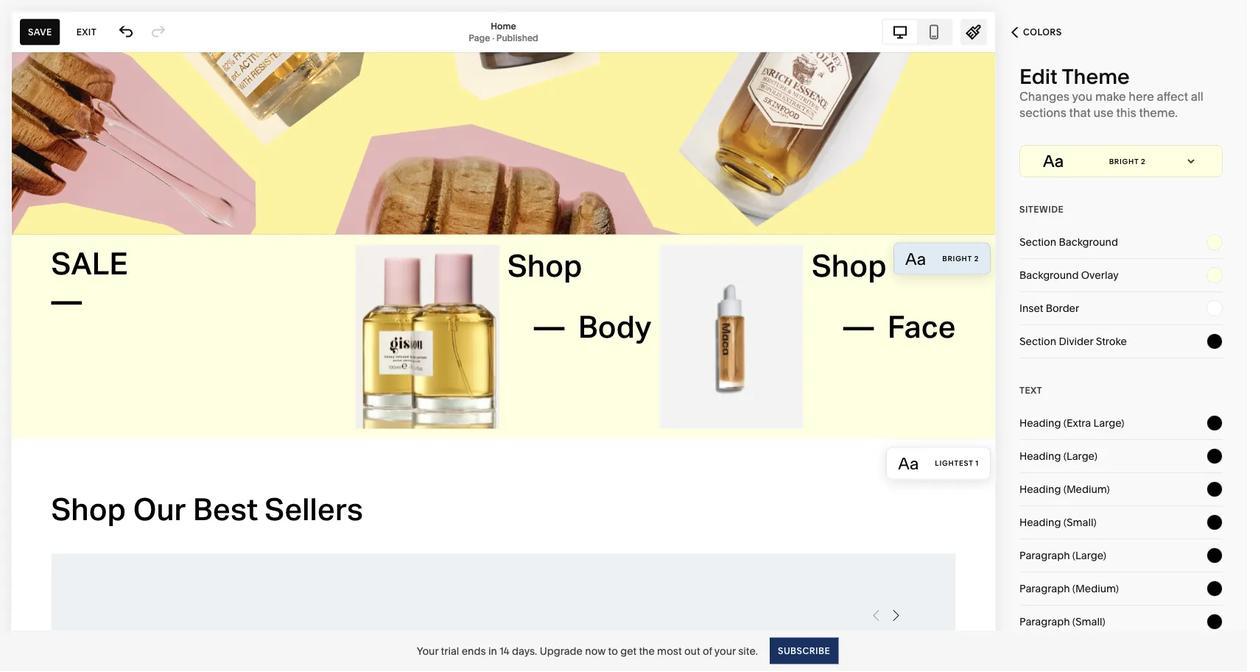 Task type: vqa. For each thing, say whether or not it's contained in the screenshot.
the Asset
no



Task type: describe. For each thing, give the bounding box(es) containing it.
save button
[[20, 19, 60, 45]]

changes you make here affect all sections that use this theme.
[[1020, 89, 1204, 120]]

sections
[[1020, 105, 1067, 120]]

affect
[[1157, 89, 1188, 104]]

(large) for paragraph (large)
[[1073, 550, 1107, 563]]

upgrade
[[540, 645, 583, 658]]

changes
[[1020, 89, 1070, 104]]

to
[[608, 645, 618, 658]]

in
[[488, 645, 497, 658]]

heading (extra large)
[[1020, 417, 1125, 430]]

(medium) for paragraph (medium)
[[1073, 583, 1119, 596]]

background overlay button
[[1020, 259, 1223, 292]]

colors button
[[995, 16, 1078, 49]]

paragraph for paragraph (large)
[[1020, 550, 1070, 563]]

section for section divider stroke
[[1020, 336, 1057, 348]]

subscribe button
[[770, 638, 839, 665]]

edit
[[1020, 64, 1058, 89]]

subscribe
[[778, 646, 831, 657]]

section background button
[[1020, 226, 1223, 259]]

(small) for paragraph (small)
[[1073, 616, 1106, 629]]

days.
[[512, 645, 537, 658]]

overlay
[[1081, 269, 1119, 282]]

(medium) for heading (medium)
[[1064, 484, 1110, 496]]

make
[[1096, 89, 1126, 104]]

exit
[[76, 27, 97, 37]]

inset border button
[[1020, 292, 1223, 325]]

your
[[417, 645, 439, 658]]

edit theme
[[1020, 64, 1130, 89]]

out
[[684, 645, 700, 658]]

bright 2
[[1109, 157, 1146, 166]]

inset
[[1020, 302, 1043, 315]]

heading for heading (large)
[[1020, 451, 1061, 463]]

this
[[1117, 105, 1136, 120]]

heading (small) button
[[1020, 507, 1223, 539]]

paragraph (large)
[[1020, 550, 1107, 563]]

background overlay
[[1020, 269, 1119, 282]]

large)
[[1094, 417, 1125, 430]]

now
[[585, 645, 606, 658]]

heading (extra large) button
[[1020, 407, 1223, 440]]

paragraph (large) button
[[1020, 540, 1223, 572]]

(extra
[[1064, 417, 1091, 430]]

heading for heading (medium)
[[1020, 484, 1061, 496]]

heading for heading (small)
[[1020, 517, 1061, 529]]

divider
[[1059, 336, 1094, 348]]

·
[[492, 32, 494, 43]]

heading (medium)
[[1020, 484, 1110, 496]]

14
[[500, 645, 509, 658]]

you
[[1072, 89, 1093, 104]]



Task type: locate. For each thing, give the bounding box(es) containing it.
(small) down heading (medium)
[[1064, 517, 1097, 529]]

ends
[[462, 645, 486, 658]]

heading up heading (small)
[[1020, 484, 1061, 496]]

background up overlay
[[1059, 236, 1118, 249]]

heading (small)
[[1020, 517, 1097, 529]]

border
[[1046, 302, 1079, 315]]

section background
[[1020, 236, 1118, 249]]

your
[[715, 645, 736, 658]]

section for section background
[[1020, 236, 1057, 249]]

heading
[[1020, 417, 1061, 430], [1020, 451, 1061, 463], [1020, 484, 1061, 496], [1020, 517, 1061, 529]]

(large) inside the 'heading (large)' button
[[1064, 451, 1098, 463]]

paragraph (medium) button
[[1020, 573, 1223, 606]]

1 vertical spatial (large)
[[1073, 550, 1107, 563]]

trial
[[441, 645, 459, 658]]

that
[[1069, 105, 1091, 120]]

(small) for heading (small)
[[1064, 517, 1097, 529]]

(large) down '(extra'
[[1064, 451, 1098, 463]]

get
[[620, 645, 637, 658]]

3 paragraph from the top
[[1020, 616, 1070, 629]]

1 vertical spatial (medium)
[[1073, 583, 1119, 596]]

use
[[1094, 105, 1114, 120]]

colors
[[1023, 27, 1062, 38]]

your trial ends in 14 days. upgrade now to get the most out of your site.
[[417, 645, 758, 658]]

1 heading from the top
[[1020, 417, 1061, 430]]

2 section from the top
[[1020, 336, 1057, 348]]

(medium) down paragraph (large) button
[[1073, 583, 1119, 596]]

(small)
[[1064, 517, 1097, 529], [1073, 616, 1106, 629]]

section divider stroke button
[[1020, 326, 1223, 358]]

all
[[1191, 89, 1204, 104]]

home
[[491, 21, 516, 31]]

heading (large) button
[[1020, 441, 1223, 473]]

(medium)
[[1064, 484, 1110, 496], [1073, 583, 1119, 596]]

0 vertical spatial section
[[1020, 236, 1057, 249]]

theme
[[1062, 64, 1130, 89]]

(large)
[[1064, 451, 1098, 463], [1073, 550, 1107, 563]]

heading down text
[[1020, 417, 1061, 430]]

heading up paragraph (large)
[[1020, 517, 1061, 529]]

(small) down paragraph (medium)
[[1073, 616, 1106, 629]]

paragraph for paragraph (medium)
[[1020, 583, 1070, 596]]

2 paragraph from the top
[[1020, 583, 1070, 596]]

exit button
[[68, 19, 105, 45]]

2
[[1141, 157, 1146, 166]]

site.
[[738, 645, 758, 658]]

background up inset border
[[1020, 269, 1079, 282]]

1 vertical spatial section
[[1020, 336, 1057, 348]]

0 vertical spatial (large)
[[1064, 451, 1098, 463]]

aa
[[1043, 151, 1064, 171]]

home page · published
[[469, 21, 538, 43]]

paragraph for paragraph (small)
[[1020, 616, 1070, 629]]

bright
[[1109, 157, 1139, 166]]

section inside button
[[1020, 236, 1057, 249]]

section divider stroke
[[1020, 336, 1127, 348]]

4 heading from the top
[[1020, 517, 1061, 529]]

paragraph (medium)
[[1020, 583, 1119, 596]]

(medium) inside button
[[1073, 583, 1119, 596]]

here
[[1129, 89, 1154, 104]]

paragraph down heading (small)
[[1020, 550, 1070, 563]]

theme.
[[1139, 105, 1178, 120]]

stroke
[[1096, 336, 1127, 348]]

1 section from the top
[[1020, 236, 1057, 249]]

(medium) inside button
[[1064, 484, 1110, 496]]

(large) inside paragraph (large) button
[[1073, 550, 1107, 563]]

heading up heading (medium)
[[1020, 451, 1061, 463]]

0 vertical spatial paragraph
[[1020, 550, 1070, 563]]

inset border
[[1020, 302, 1079, 315]]

tab list
[[883, 20, 951, 44]]

heading inside button
[[1020, 484, 1061, 496]]

text
[[1020, 386, 1042, 396]]

most
[[657, 645, 682, 658]]

1 paragraph from the top
[[1020, 550, 1070, 563]]

paragraph (small)
[[1020, 616, 1106, 629]]

heading (large)
[[1020, 451, 1098, 463]]

0 vertical spatial (medium)
[[1064, 484, 1110, 496]]

paragraph down paragraph (medium)
[[1020, 616, 1070, 629]]

published
[[496, 32, 538, 43]]

page
[[469, 32, 490, 43]]

heading for heading (extra large)
[[1020, 417, 1061, 430]]

3 heading from the top
[[1020, 484, 1061, 496]]

2 vertical spatial paragraph
[[1020, 616, 1070, 629]]

section down sitewide at the right top of page
[[1020, 236, 1057, 249]]

1 vertical spatial (small)
[[1073, 616, 1106, 629]]

the
[[639, 645, 655, 658]]

1 vertical spatial paragraph
[[1020, 583, 1070, 596]]

paragraph
[[1020, 550, 1070, 563], [1020, 583, 1070, 596], [1020, 616, 1070, 629]]

(medium) down heading (large)
[[1064, 484, 1110, 496]]

0 vertical spatial background
[[1059, 236, 1118, 249]]

paragraph up paragraph (small)
[[1020, 583, 1070, 596]]

sitewide
[[1020, 204, 1064, 215]]

section down the inset
[[1020, 336, 1057, 348]]

section inside button
[[1020, 336, 1057, 348]]

section
[[1020, 236, 1057, 249], [1020, 336, 1057, 348]]

paragraph (small) button
[[1020, 606, 1223, 639]]

of
[[703, 645, 712, 658]]

(large) up paragraph (medium)
[[1073, 550, 1107, 563]]

background
[[1059, 236, 1118, 249], [1020, 269, 1079, 282]]

(large) for heading (large)
[[1064, 451, 1098, 463]]

heading (medium) button
[[1020, 474, 1223, 506]]

0 vertical spatial (small)
[[1064, 517, 1097, 529]]

2 heading from the top
[[1020, 451, 1061, 463]]

1 vertical spatial background
[[1020, 269, 1079, 282]]

save
[[28, 27, 52, 37]]



